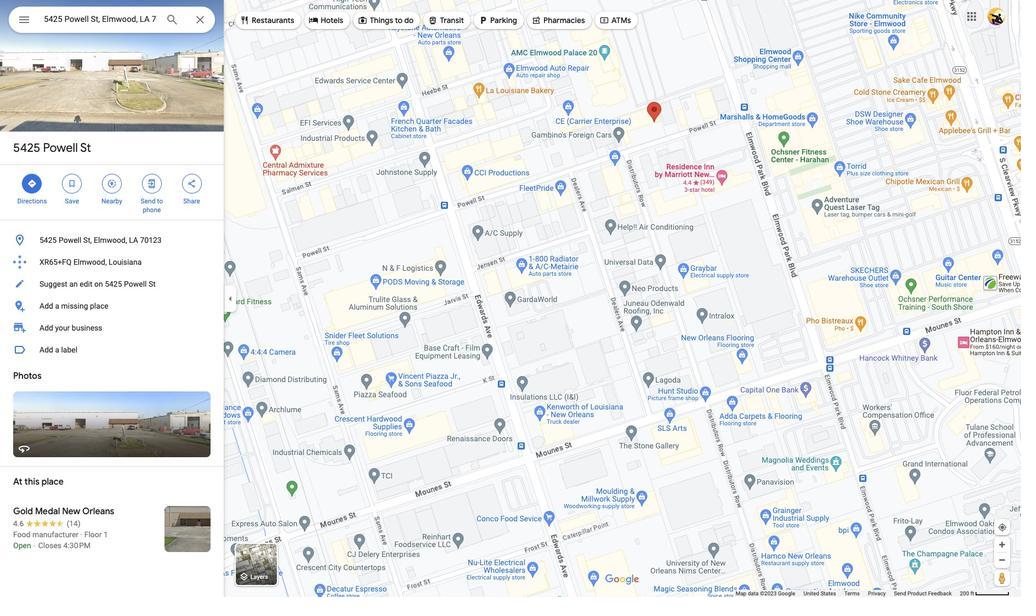 Task type: describe. For each thing, give the bounding box(es) containing it.
edit
[[80, 280, 92, 289]]

your
[[55, 324, 70, 332]]


[[187, 178, 197, 190]]

states
[[821, 591, 836, 597]]


[[531, 14, 541, 26]]

xr65+fq elmwood, louisiana
[[39, 258, 142, 267]]

add your business
[[39, 324, 102, 332]]

 hotels
[[309, 14, 343, 26]]

 restaurants
[[240, 14, 294, 26]]

a for label
[[55, 346, 59, 354]]

200
[[960, 591, 969, 597]]

powell for st,
[[59, 236, 81, 245]]

restaurants
[[252, 15, 294, 25]]

orleans
[[82, 506, 114, 517]]

map
[[736, 591, 747, 597]]

⋅
[[33, 541, 36, 550]]

(14)
[[67, 519, 81, 528]]

200 ft
[[960, 591, 974, 597]]

privacy button
[[868, 590, 886, 597]]

zoom out image
[[998, 556, 1006, 564]]

4.6 stars 14 reviews image
[[13, 518, 81, 529]]


[[309, 14, 318, 26]]

gold
[[13, 506, 33, 517]]

show your location image
[[998, 523, 1008, 533]]

new
[[62, 506, 80, 517]]

things
[[370, 15, 393, 25]]


[[27, 178, 37, 190]]

manufacturer
[[32, 530, 78, 539]]

powell for st
[[43, 140, 78, 156]]

hotels
[[321, 15, 343, 25]]

add your business link
[[0, 317, 224, 339]]

photos
[[13, 371, 42, 382]]

0 horizontal spatial st
[[80, 140, 91, 156]]

gold medal new orleans
[[13, 506, 114, 517]]

5425 powell st main content
[[0, 0, 224, 597]]

feedback
[[928, 591, 952, 597]]

send for send to phone
[[141, 197, 155, 205]]


[[67, 178, 77, 190]]

200 ft button
[[960, 591, 1010, 597]]

at this place
[[13, 477, 64, 488]]

show street view coverage image
[[994, 570, 1010, 586]]


[[478, 14, 488, 26]]

at
[[13, 477, 22, 488]]

1 vertical spatial elmwood,
[[73, 258, 107, 267]]

add for add a label
[[39, 346, 53, 354]]

product
[[908, 591, 927, 597]]

this
[[24, 477, 40, 488]]

food manufacturer · floor 1 open ⋅ closes 4:30 pm
[[13, 530, 108, 550]]

directions
[[17, 197, 47, 205]]

la
[[129, 236, 138, 245]]

xr65+fq
[[39, 258, 72, 267]]

actions for 5425 powell st region
[[0, 165, 224, 220]]

5425 for 5425 powell st
[[13, 140, 40, 156]]

5425 Powell St, Elmwood, LA 70123 field
[[9, 7, 215, 33]]

floor
[[84, 530, 102, 539]]

united
[[804, 591, 819, 597]]

add a missing place button
[[0, 295, 224, 317]]

pharmacies
[[544, 15, 585, 25]]

st inside button
[[149, 280, 156, 289]]

©2023
[[760, 591, 777, 597]]

ft
[[971, 591, 974, 597]]

footer inside google maps element
[[736, 590, 960, 597]]


[[147, 178, 157, 190]]

a for missing
[[55, 302, 59, 310]]

atms
[[612, 15, 631, 25]]

phone
[[143, 206, 161, 214]]


[[599, 14, 609, 26]]

business
[[72, 324, 102, 332]]

transit
[[440, 15, 464, 25]]

terms button
[[845, 590, 860, 597]]

send product feedback
[[894, 591, 952, 597]]

to inside  things to do
[[395, 15, 403, 25]]

layers
[[251, 574, 268, 581]]



Task type: vqa. For each thing, say whether or not it's contained in the screenshot.
United States
yes



Task type: locate. For each thing, give the bounding box(es) containing it.
5425 right the "on"
[[105, 280, 122, 289]]

powell inside 5425 powell st, elmwood, la 70123 button
[[59, 236, 81, 245]]

send
[[141, 197, 155, 205], [894, 591, 906, 597]]

open
[[13, 541, 31, 550]]

place down the "on"
[[90, 302, 108, 310]]

suggest
[[39, 280, 67, 289]]

1 vertical spatial powell
[[59, 236, 81, 245]]

nearby
[[102, 197, 122, 205]]

save
[[65, 197, 79, 205]]

0 vertical spatial elmwood,
[[94, 236, 127, 245]]

add down suggest
[[39, 302, 53, 310]]

parking
[[490, 15, 517, 25]]

 button
[[9, 7, 39, 35]]

·
[[80, 530, 82, 539]]

zoom in image
[[998, 541, 1006, 549]]

add for add a missing place
[[39, 302, 53, 310]]

2 vertical spatial add
[[39, 346, 53, 354]]

1 horizontal spatial st
[[149, 280, 156, 289]]

send inside button
[[894, 591, 906, 597]]

footer containing map data ©2023 google
[[736, 590, 960, 597]]

0 vertical spatial a
[[55, 302, 59, 310]]

1 add from the top
[[39, 302, 53, 310]]

1 horizontal spatial send
[[894, 591, 906, 597]]

send left product
[[894, 591, 906, 597]]

0 vertical spatial add
[[39, 302, 53, 310]]

5425 powell st, elmwood, la 70123
[[39, 236, 162, 245]]

st,
[[83, 236, 92, 245]]

collapse side panel image
[[224, 293, 236, 305]]

 parking
[[478, 14, 517, 26]]

xr65+fq elmwood, louisiana button
[[0, 251, 224, 273]]


[[107, 178, 117, 190]]

google
[[778, 591, 795, 597]]

st down 70123
[[149, 280, 156, 289]]

0 vertical spatial powell
[[43, 140, 78, 156]]

footer
[[736, 590, 960, 597]]

none field inside 5425 powell st, elmwood, la 70123 field
[[44, 13, 157, 26]]

powell left st,
[[59, 236, 81, 245]]

to
[[395, 15, 403, 25], [157, 197, 163, 205]]

2 add from the top
[[39, 324, 53, 332]]

elmwood,
[[94, 236, 127, 245], [73, 258, 107, 267]]

1 vertical spatial st
[[149, 280, 156, 289]]


[[358, 14, 368, 26]]

5425
[[13, 140, 40, 156], [39, 236, 57, 245], [105, 280, 122, 289]]


[[18, 12, 31, 27]]

place inside button
[[90, 302, 108, 310]]

st
[[80, 140, 91, 156], [149, 280, 156, 289]]

4.6
[[13, 519, 24, 528]]

add for add your business
[[39, 324, 53, 332]]

 things to do
[[358, 14, 414, 26]]

to left do
[[395, 15, 403, 25]]

1 vertical spatial a
[[55, 346, 59, 354]]

map data ©2023 google
[[736, 591, 795, 597]]

0 vertical spatial to
[[395, 15, 403, 25]]

data
[[748, 591, 759, 597]]

5425 powell st, elmwood, la 70123 button
[[0, 229, 224, 251]]

add a label
[[39, 346, 77, 354]]

add a label button
[[0, 339, 224, 361]]

united states
[[804, 591, 836, 597]]

0 vertical spatial st
[[80, 140, 91, 156]]

0 vertical spatial 5425
[[13, 140, 40, 156]]

powell down louisiana
[[124, 280, 147, 289]]

add left your
[[39, 324, 53, 332]]

suggest an edit on 5425 powell st button
[[0, 273, 224, 295]]

louisiana
[[109, 258, 142, 267]]

label
[[61, 346, 77, 354]]

share
[[183, 197, 200, 205]]

0 horizontal spatial place
[[42, 477, 64, 488]]

send product feedback button
[[894, 590, 952, 597]]

0 horizontal spatial send
[[141, 197, 155, 205]]


[[428, 14, 438, 26]]

do
[[404, 15, 414, 25]]

send inside send to phone
[[141, 197, 155, 205]]

terms
[[845, 591, 860, 597]]

google maps element
[[0, 0, 1021, 597]]

1 horizontal spatial place
[[90, 302, 108, 310]]

1 vertical spatial place
[[42, 477, 64, 488]]

2 vertical spatial powell
[[124, 280, 147, 289]]

5425 up xr65+fq
[[39, 236, 57, 245]]

google account: ben nelson  
(ben.nelson1980@gmail.com) image
[[988, 7, 1005, 25]]

 atms
[[599, 14, 631, 26]]

place
[[90, 302, 108, 310], [42, 477, 64, 488]]

4:30 pm
[[63, 541, 91, 550]]

5425 for 5425 powell st, elmwood, la 70123
[[39, 236, 57, 245]]

70123
[[140, 236, 162, 245]]

missing
[[61, 302, 88, 310]]


[[240, 14, 250, 26]]

an
[[69, 280, 78, 289]]

3 add from the top
[[39, 346, 53, 354]]

on
[[94, 280, 103, 289]]

2 vertical spatial 5425
[[105, 280, 122, 289]]

powell up the ""
[[43, 140, 78, 156]]

0 vertical spatial send
[[141, 197, 155, 205]]

medal
[[35, 506, 60, 517]]

to up phone
[[157, 197, 163, 205]]

1 vertical spatial 5425
[[39, 236, 57, 245]]

send up phone
[[141, 197, 155, 205]]

send to phone
[[141, 197, 163, 214]]

elmwood, down st,
[[73, 258, 107, 267]]

1 vertical spatial to
[[157, 197, 163, 205]]

1 horizontal spatial to
[[395, 15, 403, 25]]

powell
[[43, 140, 78, 156], [59, 236, 81, 245], [124, 280, 147, 289]]

add left label
[[39, 346, 53, 354]]

add
[[39, 302, 53, 310], [39, 324, 53, 332], [39, 346, 53, 354]]

suggest an edit on 5425 powell st
[[39, 280, 156, 289]]

 search field
[[9, 7, 215, 35]]

privacy
[[868, 591, 886, 597]]

1
[[104, 530, 108, 539]]

elmwood, up xr65+fq elmwood, louisiana button
[[94, 236, 127, 245]]

1 a from the top
[[55, 302, 59, 310]]

 transit
[[428, 14, 464, 26]]

food
[[13, 530, 30, 539]]

5425 up 
[[13, 140, 40, 156]]

5425 powell st
[[13, 140, 91, 156]]

1 vertical spatial add
[[39, 324, 53, 332]]

send for send product feedback
[[894, 591, 906, 597]]

2 a from the top
[[55, 346, 59, 354]]

powell inside suggest an edit on 5425 powell st button
[[124, 280, 147, 289]]

 pharmacies
[[531, 14, 585, 26]]

a
[[55, 302, 59, 310], [55, 346, 59, 354]]

a left label
[[55, 346, 59, 354]]

0 horizontal spatial to
[[157, 197, 163, 205]]

add a missing place
[[39, 302, 108, 310]]

united states button
[[804, 590, 836, 597]]

place right this on the bottom left of the page
[[42, 477, 64, 488]]

closes
[[38, 541, 61, 550]]

a left missing on the bottom of the page
[[55, 302, 59, 310]]

st up actions for 5425 powell st region
[[80, 140, 91, 156]]

0 vertical spatial place
[[90, 302, 108, 310]]

to inside send to phone
[[157, 197, 163, 205]]

1 vertical spatial send
[[894, 591, 906, 597]]

None field
[[44, 13, 157, 26]]



